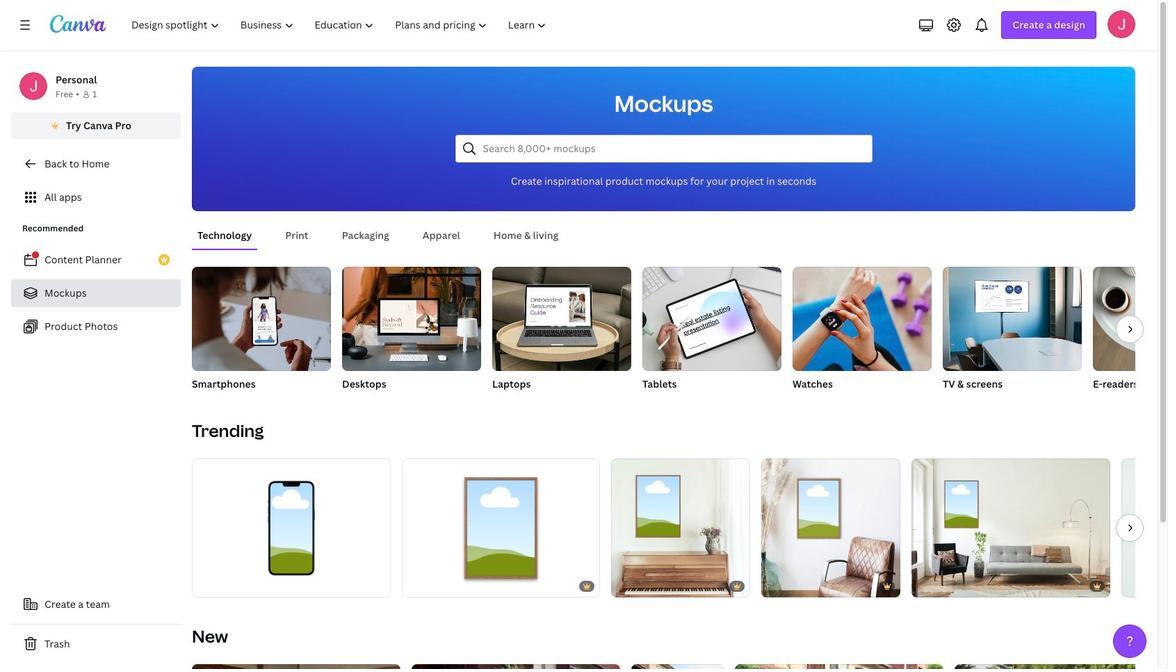 Task type: locate. For each thing, give the bounding box(es) containing it.
list
[[11, 246, 181, 341]]

james peterson image
[[1108, 10, 1136, 38]]

top level navigation element
[[122, 11, 559, 39]]

group
[[192, 267, 331, 392], [192, 267, 331, 371], [342, 267, 481, 392], [342, 267, 481, 371], [492, 267, 631, 392], [643, 267, 782, 392], [793, 267, 932, 392], [793, 267, 932, 371], [943, 267, 1082, 392], [943, 267, 1082, 371], [1093, 267, 1168, 392], [192, 459, 391, 598], [402, 459, 600, 598], [612, 459, 751, 598], [762, 459, 901, 598], [912, 459, 1111, 598]]



Task type: describe. For each thing, give the bounding box(es) containing it.
Label search field
[[483, 136, 863, 162]]



Task type: vqa. For each thing, say whether or not it's contained in the screenshot.
SEARCH BOX at the top of page
no



